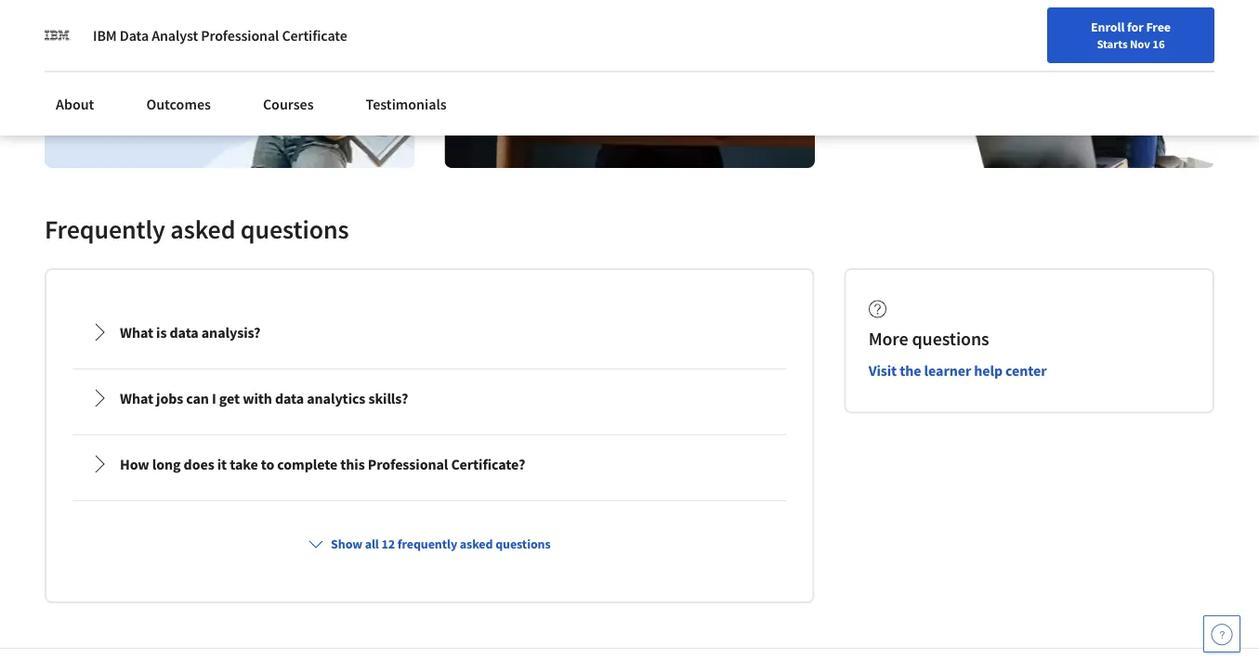 Task type: locate. For each thing, give the bounding box(es) containing it.
take
[[230, 455, 258, 474]]

starts
[[1097, 36, 1128, 51]]

all
[[365, 536, 379, 553]]

analytics
[[307, 389, 366, 408]]

what for what is data analysis?
[[120, 323, 153, 342]]

0 vertical spatial data
[[170, 323, 199, 342]]

nov
[[1130, 36, 1150, 51]]

what is data analysis? button
[[75, 306, 784, 358]]

visit the learner help center link
[[869, 362, 1047, 380]]

skills?
[[368, 389, 408, 408]]

what for what jobs can i get with data analytics skills?
[[120, 389, 153, 408]]

1 vertical spatial asked
[[460, 536, 493, 553]]

frequently
[[397, 536, 457, 553]]

professional
[[201, 26, 279, 45], [368, 455, 448, 474]]

visit the learner help center
[[869, 362, 1047, 380]]

0 vertical spatial professional
[[201, 26, 279, 45]]

1 vertical spatial what
[[120, 389, 153, 408]]

more
[[869, 327, 908, 351]]

ibm
[[93, 26, 117, 45]]

0 vertical spatial what
[[120, 323, 153, 342]]

courses
[[263, 95, 314, 113]]

data right is
[[170, 323, 199, 342]]

what jobs can i get with data analytics skills? button
[[75, 372, 784, 424]]

certificate
[[282, 26, 347, 45]]

testimonials link
[[355, 84, 458, 125]]

ibm data analyst professional certificate
[[93, 26, 347, 45]]

enroll
[[1091, 19, 1125, 35]]

to
[[261, 455, 274, 474]]

professional right "this"
[[368, 455, 448, 474]]

how long does it take to complete this professional certificate? button
[[75, 438, 784, 490]]

what left is
[[120, 323, 153, 342]]

for
[[1127, 19, 1144, 35]]

testimonials
[[366, 95, 447, 113]]

what inside dropdown button
[[120, 389, 153, 408]]

0 vertical spatial questions
[[241, 213, 349, 246]]

i
[[212, 389, 216, 408]]

what inside dropdown button
[[120, 323, 153, 342]]

1 horizontal spatial professional
[[368, 455, 448, 474]]

1 vertical spatial data
[[275, 389, 304, 408]]

0 vertical spatial asked
[[170, 213, 235, 246]]

professional right analyst
[[201, 26, 279, 45]]

show all 12 frequently asked questions button
[[301, 528, 558, 561]]

1 vertical spatial professional
[[368, 455, 448, 474]]

what left jobs
[[120, 389, 153, 408]]

0 horizontal spatial data
[[170, 323, 199, 342]]

None search field
[[265, 12, 534, 49]]

data inside dropdown button
[[170, 323, 199, 342]]

2 vertical spatial questions
[[495, 536, 551, 553]]

data right with
[[275, 389, 304, 408]]

1 what from the top
[[120, 323, 153, 342]]

how long does it take to complete this professional certificate?
[[120, 455, 525, 474]]

1 horizontal spatial questions
[[495, 536, 551, 553]]

data
[[170, 323, 199, 342], [275, 389, 304, 408]]

asked
[[170, 213, 235, 246], [460, 536, 493, 553]]

what
[[120, 323, 153, 342], [120, 389, 153, 408]]

1 horizontal spatial asked
[[460, 536, 493, 553]]

1 horizontal spatial data
[[275, 389, 304, 408]]

complete
[[277, 455, 337, 474]]

center
[[1006, 362, 1047, 380]]

12
[[381, 536, 395, 553]]

this
[[340, 455, 365, 474]]

menu item
[[914, 19, 1033, 79]]

1 vertical spatial questions
[[912, 327, 989, 351]]

about link
[[45, 84, 105, 125]]

free
[[1146, 19, 1171, 35]]

show
[[331, 536, 362, 553]]

2 what from the top
[[120, 389, 153, 408]]

questions
[[241, 213, 349, 246], [912, 327, 989, 351], [495, 536, 551, 553]]

it
[[217, 455, 227, 474]]



Task type: describe. For each thing, give the bounding box(es) containing it.
frequently asked questions
[[45, 213, 349, 246]]

help
[[974, 362, 1003, 380]]

can
[[186, 389, 209, 408]]

2 horizontal spatial questions
[[912, 327, 989, 351]]

outcomes link
[[135, 84, 222, 125]]

data inside dropdown button
[[275, 389, 304, 408]]

ibm image
[[45, 22, 71, 48]]

is
[[156, 323, 167, 342]]

coursera image
[[22, 15, 140, 45]]

learner
[[924, 362, 971, 380]]

analysis?
[[201, 323, 261, 342]]

help center image
[[1211, 624, 1233, 646]]

show notifications image
[[1053, 23, 1075, 46]]

0 horizontal spatial questions
[[241, 213, 349, 246]]

how
[[120, 455, 149, 474]]

16
[[1153, 36, 1165, 51]]

what jobs can i get with data analytics skills?
[[120, 389, 408, 408]]

data
[[120, 26, 149, 45]]

what is data analysis?
[[120, 323, 261, 342]]

the
[[900, 362, 921, 380]]

enroll for free starts nov 16
[[1091, 19, 1171, 51]]

show all 12 frequently asked questions
[[331, 536, 551, 553]]

professional inside dropdown button
[[368, 455, 448, 474]]

certificate?
[[451, 455, 525, 474]]

does
[[184, 455, 214, 474]]

collapsed list
[[69, 300, 791, 672]]

outcomes
[[146, 95, 211, 113]]

frequently
[[45, 213, 165, 246]]

jobs
[[156, 389, 183, 408]]

get
[[219, 389, 240, 408]]

more questions
[[869, 327, 989, 351]]

with
[[243, 389, 272, 408]]

questions inside dropdown button
[[495, 536, 551, 553]]

analyst
[[152, 26, 198, 45]]

about
[[56, 95, 94, 113]]

long
[[152, 455, 181, 474]]

asked inside dropdown button
[[460, 536, 493, 553]]

0 horizontal spatial asked
[[170, 213, 235, 246]]

0 horizontal spatial professional
[[201, 26, 279, 45]]

visit
[[869, 362, 897, 380]]

courses link
[[252, 84, 325, 125]]



Task type: vqa. For each thing, say whether or not it's contained in the screenshot.
the Informationen: Wir haben unsere Nutzungsbedingungen aktualisiert element
no



